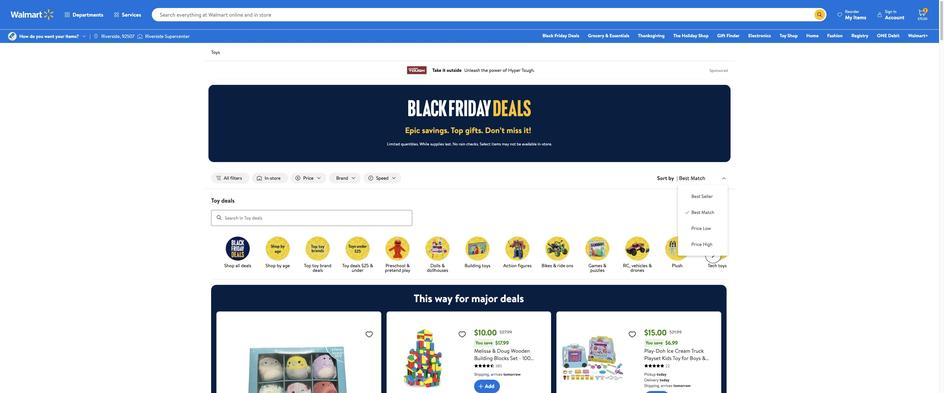 Task type: describe. For each thing, give the bounding box(es) containing it.
Best Match radio
[[685, 209, 690, 215]]

all
[[224, 175, 229, 182]]

1 horizontal spatial top
[[451, 125, 463, 136]]

building toys
[[465, 262, 490, 269]]

games
[[588, 262, 602, 269]]

save for $15.00
[[654, 340, 663, 346]]

price high
[[692, 241, 713, 248]]

action figures image
[[506, 237, 530, 261]]

2 $70.00
[[918, 7, 928, 21]]

tech toys
[[708, 262, 727, 269]]

shop inside shop all deals link
[[224, 262, 234, 269]]

all filters
[[224, 175, 242, 182]]

$15.00
[[644, 327, 667, 338]]

 image for riverside supercenter
[[137, 33, 143, 40]]

under
[[352, 267, 364, 274]]

toy
[[312, 262, 319, 269]]

play
[[402, 267, 410, 274]]

& inside rc, vehicles & drones
[[649, 262, 652, 269]]

shop all deals image
[[226, 237, 250, 261]]

$10.00 $27.99
[[474, 327, 512, 338]]

way
[[435, 291, 452, 306]]

walmart black friday deals for days image
[[408, 100, 531, 117]]

preschool & pretend play link
[[380, 237, 415, 274]]

top toy brand deals link
[[300, 237, 335, 274]]

speed
[[376, 175, 389, 182]]

next slide for chipmodulewithimages list image
[[705, 247, 721, 263]]

price for price low
[[692, 225, 702, 232]]

and inside you save $17.99 melissa & doug wooden building blocks set - 100 blocks in 4 colors and 9 shapes - fsc-certified materials
[[517, 362, 525, 369]]

colors inside you save $6.99 play-doh ice cream truck playset kids toy for boys & girls ages 3+, includes 20 tools and 5 colors
[[671, 369, 686, 377]]

sign in to add to favorites list, squishmallows little plush value box - 5-5in squishmallows 1-5in fuzz a mallow walmart multicolor image
[[365, 330, 373, 339]]

ons
[[566, 262, 573, 269]]

& inside you save $6.99 play-doh ice cream truck playset kids toy for boys & girls ages 3+, includes 20 tools and 5 colors
[[702, 355, 706, 362]]

toy for toy deals $25 & under
[[342, 262, 349, 269]]

available
[[522, 141, 537, 147]]

and inside you save $6.99 play-doh ice cream truck playset kids toy for boys & girls ages 3+, includes 20 tools and 5 colors
[[657, 369, 666, 377]]

don't
[[485, 125, 505, 136]]

Walmart Site-Wide search field
[[152, 8, 827, 21]]

games & puzzles
[[588, 262, 607, 274]]

items
[[854, 13, 867, 21]]

home
[[807, 32, 819, 39]]

it!
[[524, 125, 531, 136]]

pickup today delivery today shipping, arrives tomorrow
[[644, 372, 691, 389]]

in-store
[[265, 175, 281, 182]]

low
[[703, 225, 711, 232]]

by for sort
[[669, 175, 674, 182]]

doug
[[497, 347, 510, 355]]

reorder my items
[[845, 8, 867, 21]]

playset
[[644, 355, 661, 362]]

ride-on toys image
[[546, 237, 570, 261]]

today down 5
[[660, 377, 670, 383]]

2 vertical spatial best
[[692, 209, 700, 216]]

building toys link
[[460, 237, 495, 269]]

grocery & essentials
[[588, 32, 629, 39]]

sort and filter section element
[[203, 168, 736, 189]]

no
[[453, 141, 458, 147]]

deals inside search box
[[221, 197, 235, 205]]

store.
[[542, 141, 552, 147]]

cream
[[675, 347, 690, 355]]

22
[[666, 363, 670, 369]]

bikes & ride ons
[[542, 262, 573, 269]]

price low
[[692, 225, 711, 232]]

thanksgiving link
[[635, 32, 668, 39]]

in-
[[265, 175, 270, 182]]

brand
[[320, 262, 331, 269]]

certified
[[507, 369, 527, 377]]

dolls and dollhouses image
[[426, 237, 450, 261]]

store
[[270, 175, 281, 182]]

sort
[[657, 175, 667, 182]]

quantities.
[[401, 141, 419, 147]]

toy inside you save $6.99 play-doh ice cream truck playset kids toy for boys & girls ages 3+, includes 20 tools and 5 colors
[[673, 355, 681, 362]]

checks.
[[466, 141, 479, 147]]

major
[[471, 291, 498, 306]]

home link
[[804, 32, 822, 39]]

my
[[845, 13, 852, 21]]

thanksgiving
[[638, 32, 665, 39]]

the holiday shop link
[[670, 32, 712, 39]]

bikes
[[542, 262, 552, 269]]

1 horizontal spatial blocks
[[494, 355, 509, 362]]

save for $10.00
[[484, 340, 493, 346]]

toys
[[211, 49, 220, 56]]

in
[[490, 362, 495, 369]]

add
[[485, 383, 494, 390]]

arrives inside the $10.00 group
[[491, 372, 503, 377]]

riverside supercenter
[[145, 33, 190, 40]]

riverside,
[[101, 33, 121, 40]]

drones
[[631, 267, 644, 274]]

rc, vehicles & drones link
[[620, 237, 655, 274]]

price for price
[[303, 175, 314, 182]]

high
[[703, 241, 713, 248]]

riverside, 92507
[[101, 33, 135, 40]]

& inside games & puzzles
[[603, 262, 607, 269]]

friday
[[555, 32, 567, 39]]

match inside option group
[[702, 209, 714, 216]]

ice
[[667, 347, 674, 355]]

shop inside shop by age "link"
[[266, 262, 276, 269]]

preschool toys image
[[386, 237, 410, 261]]

0 vertical spatial -
[[519, 355, 521, 362]]

building inside you save $17.99 melissa & doug wooden building blocks set - 100 blocks in 4 colors and 9 shapes - fsc-certified materials
[[474, 355, 493, 362]]

preschool
[[386, 262, 406, 269]]

toys under 25 dollars image
[[346, 237, 370, 261]]

$10.00 group
[[392, 317, 546, 393]]

Toy deals search field
[[203, 197, 736, 226]]

melissa
[[474, 347, 491, 355]]

deals inside toy deals $25 & under
[[350, 262, 360, 269]]

385
[[496, 363, 502, 369]]

pickup
[[644, 372, 656, 377]]

toy deals $25 & under link
[[340, 237, 375, 274]]

you for $15.00
[[646, 340, 653, 346]]

 image for riverside, 92507
[[93, 34, 99, 39]]

0 vertical spatial building
[[465, 262, 481, 269]]

toy shop
[[780, 32, 798, 39]]

while
[[420, 141, 429, 147]]

for inside you save $6.99 play-doh ice cream truck playset kids toy for boys & girls ages 3+, includes 20 tools and 5 colors
[[682, 355, 689, 362]]

search image
[[216, 215, 222, 221]]

dolls & dollhouses link
[[420, 237, 455, 274]]

plush link
[[660, 237, 695, 269]]

seller
[[702, 193, 713, 200]]

shop by age
[[266, 262, 290, 269]]

age
[[283, 262, 290, 269]]

match inside "dropdown button"
[[691, 174, 705, 182]]

the
[[673, 32, 681, 39]]

services
[[122, 11, 141, 18]]

black
[[543, 32, 554, 39]]

top inside top toy brand deals
[[304, 262, 311, 269]]



Task type: vqa. For each thing, say whether or not it's contained in the screenshot.
"Share
no



Task type: locate. For each thing, give the bounding box(es) containing it.
sign in to add to favorites list, melissa & doug wooden building blocks set - 100 blocks in 4 colors and 9 shapes - fsc-certified materials image
[[458, 330, 466, 339]]

for right "way"
[[455, 291, 469, 306]]

action figures link
[[500, 237, 535, 269]]

dolls
[[430, 262, 441, 269]]

price for price high
[[692, 241, 702, 248]]

92507
[[122, 33, 135, 40]]

1 vertical spatial by
[[277, 262, 282, 269]]

top left toy
[[304, 262, 311, 269]]

deals up "search" image
[[221, 197, 235, 205]]

departments button
[[59, 7, 109, 23]]

you up melissa
[[476, 340, 483, 346]]

0 vertical spatial shipping,
[[474, 372, 490, 377]]

rc, vehicles & drones
[[623, 262, 652, 274]]

& right $25
[[370, 262, 373, 269]]

top toy brand deals image
[[306, 237, 330, 261]]

match up best seller
[[691, 174, 705, 182]]

all
[[236, 262, 240, 269]]

tomorrow inside the $10.00 group
[[503, 372, 521, 377]]

 image
[[8, 32, 17, 41], [137, 33, 143, 40], [93, 34, 99, 39]]

save up melissa
[[484, 340, 493, 346]]

$15.00 $21.99
[[644, 327, 682, 338]]

0 horizontal spatial -
[[492, 369, 494, 377]]

by inside "link"
[[277, 262, 282, 269]]

0 horizontal spatial and
[[517, 362, 525, 369]]

you save $6.99 play-doh ice cream truck playset kids toy for boys & girls ages 3+, includes 20 tools and 5 colors
[[644, 339, 706, 377]]

best match button
[[678, 174, 728, 183]]

$6.99
[[665, 339, 678, 347]]

1 horizontal spatial  image
[[93, 34, 99, 39]]

price right store
[[303, 175, 314, 182]]

finder
[[727, 32, 740, 39]]

shipping, inside pickup today delivery today shipping, arrives tomorrow
[[644, 383, 660, 389]]

price left 'low'
[[692, 225, 702, 232]]

electronics link
[[745, 32, 774, 39]]

toy inside search box
[[211, 197, 220, 205]]

you inside you save $6.99 play-doh ice cream truck playset kids toy for boys & girls ages 3+, includes 20 tools and 5 colors
[[646, 340, 653, 346]]

how
[[19, 33, 29, 40]]

best match inside best match "dropdown button"
[[679, 174, 705, 182]]

dolls & dollhouses
[[427, 262, 448, 274]]

and left 9
[[517, 362, 525, 369]]

0 vertical spatial best
[[679, 174, 689, 182]]

-
[[519, 355, 521, 362], [492, 369, 494, 377]]

today
[[657, 372, 667, 377], [660, 377, 670, 383]]

walmart+
[[908, 32, 928, 39]]

plush
[[672, 262, 683, 269]]

today left 5
[[657, 372, 667, 377]]

$10.00
[[474, 327, 497, 338]]

this
[[414, 291, 432, 306]]

| inside sort and filter section element
[[677, 175, 678, 182]]

miss
[[507, 125, 522, 136]]

toy inside toy deals $25 & under
[[342, 262, 349, 269]]

arrives down the 385 at bottom right
[[491, 372, 503, 377]]

toy up "search" image
[[211, 197, 220, 205]]

1 vertical spatial best match
[[692, 209, 714, 216]]

sign in account
[[885, 8, 905, 21]]

- left fsc-
[[492, 369, 494, 377]]

puzzles
[[590, 267, 605, 274]]

shipping, up 'add to cart' image on the bottom right
[[474, 372, 490, 377]]

0 horizontal spatial toys
[[482, 262, 490, 269]]

holiday
[[682, 32, 697, 39]]

colors inside you save $17.99 melissa & doug wooden building blocks set - 100 blocks in 4 colors and 9 shapes - fsc-certified materials
[[500, 362, 516, 369]]

2 horizontal spatial  image
[[137, 33, 143, 40]]

3+,
[[669, 362, 676, 369]]

1 horizontal spatial shipping,
[[644, 383, 660, 389]]

1 vertical spatial top
[[304, 262, 311, 269]]

0 horizontal spatial shipping,
[[474, 372, 490, 377]]

& inside grocery & essentials link
[[605, 32, 609, 39]]

price inside dropdown button
[[303, 175, 314, 182]]

 image right 92507
[[137, 33, 143, 40]]

colors right 5
[[671, 369, 686, 377]]

0 vertical spatial for
[[455, 291, 469, 306]]

& inside preschool & pretend play
[[407, 262, 410, 269]]

1 vertical spatial building
[[474, 355, 493, 362]]

deals down 'top toy brand deals' image
[[313, 267, 323, 274]]

$17.99
[[495, 339, 509, 347]]

0 horizontal spatial by
[[277, 262, 282, 269]]

play-
[[644, 347, 656, 355]]

0 vertical spatial top
[[451, 125, 463, 136]]

& inside bikes & ride ons link
[[553, 262, 556, 269]]

toys for tech toys
[[718, 262, 727, 269]]

0 horizontal spatial blocks
[[474, 362, 489, 369]]

best right best match option
[[692, 209, 700, 216]]

toy right kids on the bottom right
[[673, 355, 681, 362]]

best match right best match option
[[692, 209, 714, 216]]

toy for toy shop
[[780, 32, 787, 39]]

epic savings. top gifts. don't miss it!
[[405, 125, 531, 136]]

debit
[[888, 32, 900, 39]]

shop left home
[[788, 32, 798, 39]]

add button
[[474, 380, 500, 393]]

you save $17.99 melissa & doug wooden building blocks set - 100 blocks in 4 colors and 9 shapes - fsc-certified materials
[[474, 339, 531, 384]]

doh
[[656, 347, 666, 355]]

1 vertical spatial best
[[692, 193, 700, 200]]

2 save from the left
[[654, 340, 663, 346]]

shop by age image
[[266, 237, 290, 261]]

save inside you save $17.99 melissa & doug wooden building blocks set - 100 blocks in 4 colors and 9 shapes - fsc-certified materials
[[484, 340, 493, 346]]

0 horizontal spatial  image
[[8, 32, 17, 41]]

toys right tech
[[718, 262, 727, 269]]

price left high
[[692, 241, 702, 248]]

arrives
[[491, 372, 503, 377], [661, 383, 673, 389]]

you for $10.00
[[476, 340, 483, 346]]

 image left how
[[8, 32, 17, 41]]

1 vertical spatial arrives
[[661, 383, 673, 389]]

& left doug
[[492, 347, 496, 355]]

supercenter
[[165, 33, 190, 40]]

| right items?
[[90, 33, 91, 40]]

sign
[[885, 8, 893, 14]]

by
[[669, 175, 674, 182], [277, 262, 282, 269]]

shop right holiday
[[698, 32, 709, 39]]

add to cart image
[[477, 383, 485, 391]]

toy deals
[[211, 197, 235, 205]]

action
[[503, 262, 517, 269]]

1 horizontal spatial toys
[[718, 262, 727, 269]]

by left age
[[277, 262, 282, 269]]

departments
[[73, 11, 103, 18]]

5
[[667, 369, 670, 377]]

20
[[698, 362, 704, 369]]

0 vertical spatial |
[[90, 33, 91, 40]]

includes
[[678, 362, 696, 369]]

ages
[[656, 362, 668, 369]]

games & puzzles link
[[580, 237, 615, 274]]

shop left age
[[266, 262, 276, 269]]

1 horizontal spatial and
[[657, 369, 666, 377]]

2 toys from the left
[[718, 262, 727, 269]]

0 horizontal spatial tomorrow
[[503, 372, 521, 377]]

0 vertical spatial by
[[669, 175, 674, 182]]

1 horizontal spatial arrives
[[661, 383, 673, 389]]

tomorrow inside pickup today delivery today shipping, arrives tomorrow
[[674, 383, 691, 389]]

Search search field
[[152, 8, 827, 21]]

best inside "dropdown button"
[[679, 174, 689, 182]]

brand
[[336, 175, 348, 182]]

reorder
[[845, 8, 859, 14]]

all filters button
[[211, 173, 249, 184]]

this way for major deals
[[414, 291, 524, 306]]

1 horizontal spatial tomorrow
[[674, 383, 691, 389]]

in
[[894, 8, 897, 14]]

tech toys image
[[705, 237, 729, 261]]

1 horizontal spatial you
[[646, 340, 653, 346]]

1 vertical spatial shipping,
[[644, 383, 660, 389]]

toy right electronics link at the top of page
[[780, 32, 787, 39]]

0 vertical spatial price
[[303, 175, 314, 182]]

shipping, inside the $10.00 group
[[474, 372, 490, 377]]

& right games
[[603, 262, 607, 269]]

in-
[[538, 141, 542, 147]]

you
[[36, 33, 43, 40]]

$25
[[362, 262, 369, 269]]

be
[[517, 141, 521, 147]]

toy for toy deals
[[211, 197, 220, 205]]

your
[[55, 33, 64, 40]]

deals right the major
[[500, 291, 524, 306]]

 image left riverside,
[[93, 34, 99, 39]]

building up shapes
[[474, 355, 493, 362]]

0 horizontal spatial arrives
[[491, 372, 503, 377]]

1 horizontal spatial for
[[682, 355, 689, 362]]

1 horizontal spatial save
[[654, 340, 663, 346]]

bikes & ride ons link
[[540, 237, 575, 269]]

electronics
[[748, 32, 771, 39]]

0 horizontal spatial you
[[476, 340, 483, 346]]

by inside sort and filter section element
[[669, 175, 674, 182]]

walmart image
[[11, 9, 54, 20]]

& right the vehicles
[[649, 262, 652, 269]]

best match
[[679, 174, 705, 182], [692, 209, 714, 216]]

boys
[[690, 355, 701, 362]]

0 vertical spatial tomorrow
[[503, 372, 521, 377]]

& inside you save $17.99 melissa & doug wooden building blocks set - 100 blocks in 4 colors and 9 shapes - fsc-certified materials
[[492, 347, 496, 355]]

& right dolls
[[442, 262, 445, 269]]

shipping, down pickup
[[644, 383, 660, 389]]

fashion link
[[824, 32, 846, 39]]

shop left all
[[224, 262, 234, 269]]

& left the ride
[[553, 262, 556, 269]]

epic
[[405, 125, 420, 136]]

top toy brand deals
[[304, 262, 331, 274]]

best match up best seller
[[679, 174, 705, 182]]

deals left $25
[[350, 262, 360, 269]]

building
[[465, 262, 481, 269], [474, 355, 493, 362]]

games and puzzles image
[[586, 237, 610, 261]]

vehicles
[[632, 262, 648, 269]]

search icon image
[[817, 12, 823, 17]]

0 horizontal spatial for
[[455, 291, 469, 306]]

deals inside top toy brand deals
[[313, 267, 323, 274]]

2 you from the left
[[646, 340, 653, 346]]

do
[[30, 33, 35, 40]]

arrives inside pickup today delivery today shipping, arrives tomorrow
[[661, 383, 673, 389]]

0 horizontal spatial save
[[484, 340, 493, 346]]

essentials
[[610, 32, 629, 39]]

0 vertical spatial match
[[691, 174, 705, 182]]

you up play-
[[646, 340, 653, 346]]

& right boys
[[702, 355, 706, 362]]

| right sort
[[677, 175, 678, 182]]

0 vertical spatial best match
[[679, 174, 705, 182]]

toys for building toys
[[482, 262, 490, 269]]

items
[[492, 141, 501, 147]]

Search in Toy deals search field
[[211, 210, 412, 226]]

best right sort by |
[[679, 174, 689, 182]]

0 horizontal spatial top
[[304, 262, 311, 269]]

1 horizontal spatial -
[[519, 355, 521, 362]]

building toys image
[[466, 237, 490, 261]]

1 vertical spatial match
[[702, 209, 714, 216]]

plush toys image
[[665, 237, 689, 261]]

brand button
[[329, 173, 361, 184]]

arrives down 5
[[661, 383, 673, 389]]

option group containing best seller
[[684, 191, 722, 251]]

how do you want your items?
[[19, 33, 79, 40]]

1 vertical spatial price
[[692, 225, 702, 232]]

1 toys from the left
[[482, 262, 490, 269]]

shipping, arrives tomorrow
[[474, 372, 521, 377]]

match down seller
[[702, 209, 714, 216]]

radio-controlled, vehicles and drones image
[[625, 237, 649, 261]]

& right preschool
[[407, 262, 410, 269]]

gift
[[717, 32, 726, 39]]

sign in to add to favorites list, play-doh ice cream truck playset kids toy for boys & girls ages 3+, includes 20 tools and 5 colors image
[[628, 330, 636, 339]]

& inside 'dolls & dollhouses'
[[442, 262, 445, 269]]

1 vertical spatial for
[[682, 355, 689, 362]]

you inside you save $17.99 melissa & doug wooden building blocks set - 100 blocks in 4 colors and 9 shapes - fsc-certified materials
[[476, 340, 483, 346]]

shop all deals
[[224, 262, 251, 269]]

- right set
[[519, 355, 521, 362]]

0 vertical spatial arrives
[[491, 372, 503, 377]]

by right sort
[[669, 175, 674, 182]]

2 vertical spatial price
[[692, 241, 702, 248]]

building down building toys image
[[465, 262, 481, 269]]

shop inside the holiday shop link
[[698, 32, 709, 39]]

& inside toy deals $25 & under
[[370, 262, 373, 269]]

deals right all
[[241, 262, 251, 269]]

1 horizontal spatial |
[[677, 175, 678, 182]]

blocks left in at right bottom
[[474, 362, 489, 369]]

the holiday shop
[[673, 32, 709, 39]]

1 you from the left
[[476, 340, 483, 346]]

1 horizontal spatial by
[[669, 175, 674, 182]]

shop inside toy shop link
[[788, 32, 798, 39]]

1 save from the left
[[484, 340, 493, 346]]

want
[[44, 33, 54, 40]]

1 horizontal spatial colors
[[671, 369, 686, 377]]

black friday deals
[[543, 32, 579, 39]]

filters
[[230, 175, 242, 182]]

option group
[[684, 191, 722, 251]]

$15.00 group
[[562, 317, 716, 393]]

save inside you save $6.99 play-doh ice cream truck playset kids toy for boys & girls ages 3+, includes 20 tools and 5 colors
[[654, 340, 663, 346]]

100
[[523, 355, 531, 362]]

toys down building toys image
[[482, 262, 490, 269]]

0 horizontal spatial colors
[[500, 362, 516, 369]]

0 horizontal spatial |
[[90, 33, 91, 40]]

may
[[502, 141, 509, 147]]

shop by age link
[[260, 237, 295, 269]]

for left boys
[[682, 355, 689, 362]]

1 vertical spatial -
[[492, 369, 494, 377]]

wooden
[[511, 347, 530, 355]]

girls
[[644, 362, 655, 369]]

shop
[[698, 32, 709, 39], [788, 32, 798, 39], [224, 262, 234, 269], [266, 262, 276, 269]]

select
[[480, 141, 491, 147]]

by for shop
[[277, 262, 282, 269]]

and left 5
[[657, 369, 666, 377]]

colors right 4
[[500, 362, 516, 369]]

1 vertical spatial |
[[677, 175, 678, 182]]

 image for how do you want your items?
[[8, 32, 17, 41]]

best left seller
[[692, 193, 700, 200]]

1 vertical spatial tomorrow
[[674, 383, 691, 389]]

save up 'doh'
[[654, 340, 663, 346]]

limited
[[387, 141, 400, 147]]

blocks up the 385 at bottom right
[[494, 355, 509, 362]]

& right grocery
[[605, 32, 609, 39]]

price button
[[291, 173, 326, 184]]

gifts.
[[465, 125, 483, 136]]

toys
[[482, 262, 490, 269], [718, 262, 727, 269]]

shapes
[[474, 369, 490, 377]]

top up no on the left top of the page
[[451, 125, 463, 136]]

not
[[510, 141, 516, 147]]

toy left under
[[342, 262, 349, 269]]



